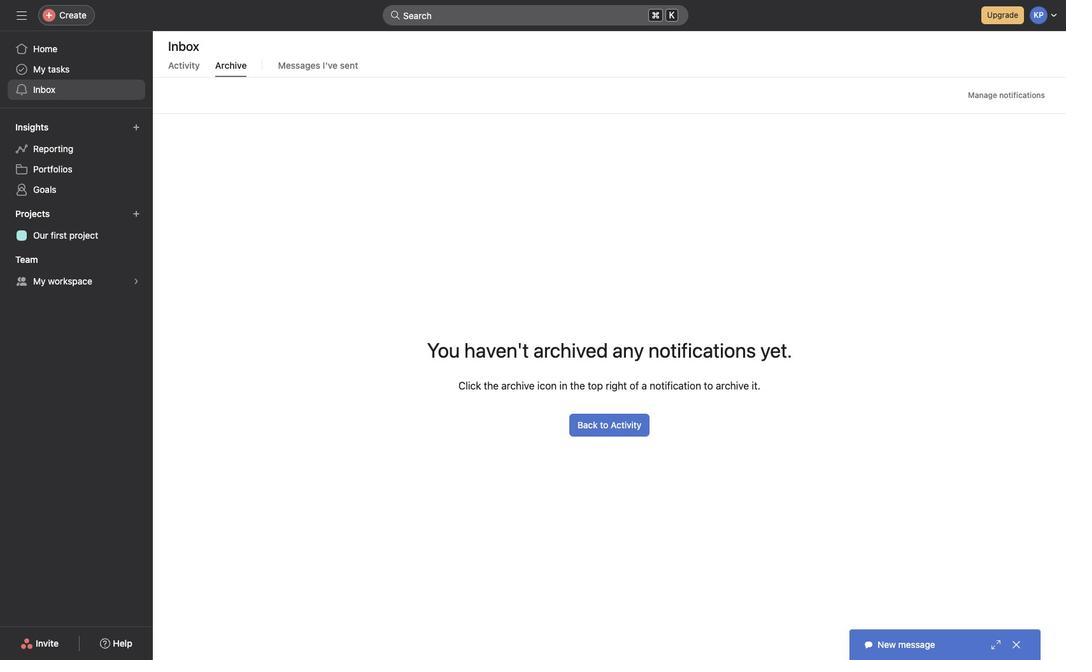 Task type: vqa. For each thing, say whether or not it's contained in the screenshot.
the topmost the AMJAD
no



Task type: locate. For each thing, give the bounding box(es) containing it.
team button
[[13, 251, 49, 269]]

you
[[427, 338, 460, 362]]

0 horizontal spatial archive
[[502, 380, 535, 392]]

1 vertical spatial my
[[33, 276, 46, 287]]

our first project link
[[8, 226, 145, 246]]

home link
[[8, 39, 145, 59]]

1 vertical spatial inbox
[[33, 84, 55, 95]]

my left tasks on the left
[[33, 64, 46, 75]]

1 horizontal spatial activity
[[611, 420, 642, 431]]

help
[[113, 638, 132, 649]]

inbox inside "link"
[[33, 84, 55, 95]]

sent
[[340, 60, 358, 71]]

1 the from the left
[[484, 380, 499, 392]]

my
[[33, 64, 46, 75], [33, 276, 46, 287]]

archive
[[502, 380, 535, 392], [716, 380, 749, 392]]

reporting
[[33, 143, 73, 154]]

1 horizontal spatial inbox
[[168, 39, 199, 54]]

2 the from the left
[[570, 380, 585, 392]]

my tasks
[[33, 64, 70, 75]]

⌘
[[652, 10, 660, 20]]

my down team popup button
[[33, 276, 46, 287]]

projects button
[[13, 205, 61, 223]]

1 horizontal spatial archive
[[716, 380, 749, 392]]

1 my from the top
[[33, 64, 46, 75]]

0 horizontal spatial inbox
[[33, 84, 55, 95]]

to right back
[[600, 420, 609, 431]]

manage
[[968, 90, 998, 100]]

Search tasks, projects, and more text field
[[383, 5, 689, 25]]

archive left icon
[[502, 380, 535, 392]]

invite button
[[12, 633, 67, 656]]

prominent image
[[391, 10, 401, 20]]

k
[[669, 10, 675, 20]]

1 horizontal spatial the
[[570, 380, 585, 392]]

archive left it.
[[716, 380, 749, 392]]

to
[[704, 380, 713, 392], [600, 420, 609, 431]]

0 horizontal spatial activity
[[168, 60, 200, 71]]

inbox down my tasks
[[33, 84, 55, 95]]

activity
[[168, 60, 200, 71], [611, 420, 642, 431]]

of
[[630, 380, 639, 392]]

my for my tasks
[[33, 64, 46, 75]]

our first project
[[33, 230, 98, 241]]

the right the in
[[570, 380, 585, 392]]

1 horizontal spatial to
[[704, 380, 713, 392]]

to inside button
[[600, 420, 609, 431]]

messages i've sent
[[278, 60, 358, 71]]

my inside global element
[[33, 64, 46, 75]]

click
[[459, 380, 481, 392]]

back
[[578, 420, 598, 431]]

you haven't archived any notifications yet.
[[427, 338, 792, 362]]

global element
[[0, 31, 153, 108]]

archive link
[[215, 60, 247, 77]]

2 my from the top
[[33, 276, 46, 287]]

upgrade
[[987, 10, 1019, 20]]

goals
[[33, 184, 56, 195]]

right
[[606, 380, 627, 392]]

workspace
[[48, 276, 92, 287]]

manage notifications button
[[963, 87, 1051, 104]]

inbox
[[168, 39, 199, 54], [33, 84, 55, 95]]

inbox up the activity "link"
[[168, 39, 199, 54]]

messages
[[278, 60, 320, 71]]

1 vertical spatial to
[[600, 420, 609, 431]]

notifications yet.
[[649, 338, 792, 362]]

the
[[484, 380, 499, 392], [570, 380, 585, 392]]

any
[[613, 338, 644, 362]]

new project or portfolio image
[[133, 210, 140, 218]]

activity left archive
[[168, 60, 200, 71]]

click the archive icon in the top right of a notification to archive it.
[[459, 380, 761, 392]]

close image
[[1012, 640, 1022, 650]]

notifications
[[1000, 90, 1045, 100]]

projects element
[[0, 203, 153, 248]]

0 vertical spatial activity
[[168, 60, 200, 71]]

0 vertical spatial my
[[33, 64, 46, 75]]

to right notification on the right bottom
[[704, 380, 713, 392]]

1 archive from the left
[[502, 380, 535, 392]]

home
[[33, 43, 57, 54]]

activity right back
[[611, 420, 642, 431]]

my inside teams element
[[33, 276, 46, 287]]

1 vertical spatial activity
[[611, 420, 642, 431]]

0 horizontal spatial the
[[484, 380, 499, 392]]

None field
[[383, 5, 689, 25]]

0 horizontal spatial to
[[600, 420, 609, 431]]

the right "click"
[[484, 380, 499, 392]]

i've
[[323, 60, 338, 71]]

our
[[33, 230, 48, 241]]

portfolios
[[33, 164, 72, 175]]



Task type: describe. For each thing, give the bounding box(es) containing it.
upgrade button
[[982, 6, 1024, 24]]

invite
[[36, 638, 59, 649]]

a
[[642, 380, 647, 392]]

back to activity
[[578, 420, 642, 431]]

manage notifications
[[968, 90, 1045, 100]]

activity inside button
[[611, 420, 642, 431]]

my for my workspace
[[33, 276, 46, 287]]

insights element
[[0, 116, 153, 203]]

goals link
[[8, 180, 145, 200]]

messages i've sent link
[[278, 60, 358, 77]]

back to activity button
[[569, 414, 650, 437]]

portfolios link
[[8, 159, 145, 180]]

first
[[51, 230, 67, 241]]

my workspace link
[[8, 271, 145, 292]]

create
[[59, 10, 87, 20]]

team
[[15, 254, 38, 265]]

project
[[69, 230, 98, 241]]

my tasks link
[[8, 59, 145, 80]]

in
[[560, 380, 568, 392]]

2 archive from the left
[[716, 380, 749, 392]]

expand new message image
[[991, 640, 1001, 650]]

help button
[[92, 633, 141, 656]]

top
[[588, 380, 603, 392]]

my workspace
[[33, 276, 92, 287]]

icon
[[538, 380, 557, 392]]

it.
[[752, 380, 761, 392]]

notification
[[650, 380, 701, 392]]

see details, my workspace image
[[133, 278, 140, 285]]

0 vertical spatial inbox
[[168, 39, 199, 54]]

0 vertical spatial to
[[704, 380, 713, 392]]

inbox link
[[8, 80, 145, 100]]

hide sidebar image
[[17, 10, 27, 20]]

haven't
[[464, 338, 529, 362]]

reporting link
[[8, 139, 145, 159]]

activity link
[[168, 60, 200, 77]]

insights
[[15, 122, 49, 133]]

new message
[[878, 640, 935, 650]]

teams element
[[0, 248, 153, 294]]

create button
[[38, 5, 95, 25]]

new insights image
[[133, 124, 140, 131]]

archived
[[534, 338, 608, 362]]

projects
[[15, 208, 50, 219]]

archive
[[215, 60, 247, 71]]

tasks
[[48, 64, 70, 75]]



